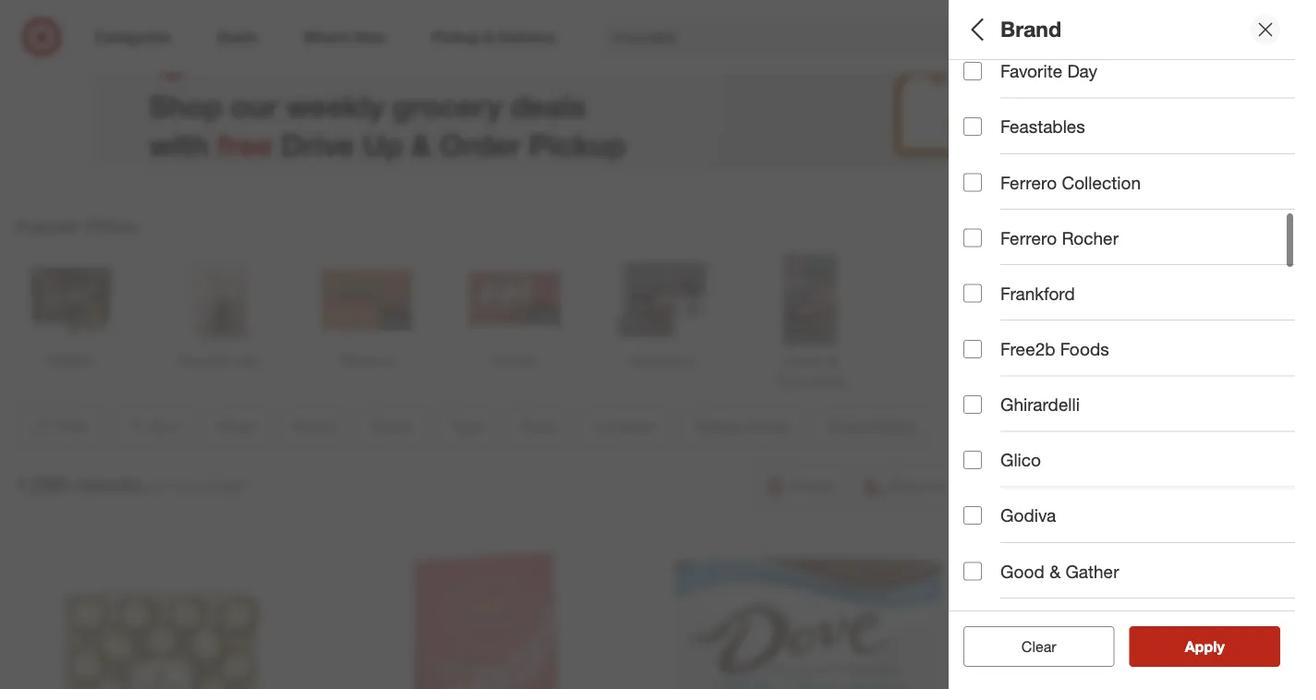 Task type: vqa. For each thing, say whether or not it's contained in the screenshot.
Kentucky
no



Task type: locate. For each thing, give the bounding box(es) containing it.
◎deals
[[149, 29, 304, 81]]

4 link
[[1235, 17, 1276, 57]]

clear for clear all
[[1012, 638, 1047, 656]]

clear left all
[[1012, 638, 1047, 656]]

type
[[964, 273, 1003, 294]]

ferrero right ferrero rocher checkbox
[[1001, 227, 1057, 248]]

see
[[1166, 638, 1192, 656]]

brand
[[1001, 16, 1062, 42], [964, 137, 1014, 159]]

our
[[230, 88, 278, 124]]

frankford
[[1001, 283, 1075, 304]]

& inside '◎deals shop our weekly grocery deals with free drive up & order pickup'
[[411, 126, 432, 162]]

& down rating
[[1050, 561, 1061, 582]]

0 horizontal spatial results
[[75, 471, 143, 497]]

fpo/apo button
[[964, 577, 1295, 642]]

Godiva checkbox
[[964, 507, 982, 525]]

rating
[[1018, 532, 1072, 553]]

fpo/apo
[[964, 597, 1043, 618]]

1 horizontal spatial &
[[1050, 561, 1061, 582]]

4
[[1263, 19, 1268, 30]]

brand inside 'dialog'
[[1001, 16, 1062, 42]]

brand inside the brand 3 musketeers; crunch
[[964, 137, 1014, 159]]

all
[[1051, 638, 1066, 656]]

results
[[75, 471, 143, 497], [1196, 638, 1244, 656]]

clear
[[1012, 638, 1047, 656], [1022, 638, 1057, 656]]

&
[[411, 126, 432, 162], [1050, 561, 1061, 582]]

foods
[[1060, 338, 1109, 360]]

price button
[[964, 319, 1295, 383]]

clear button
[[964, 626, 1115, 667]]

good & gather
[[1001, 561, 1119, 582]]

1,090 results for "chocolate"
[[16, 471, 249, 497]]

flavor
[[964, 208, 1015, 230]]

order
[[440, 126, 521, 162]]

1 vertical spatial brand
[[964, 137, 1014, 159]]

glico
[[1001, 449, 1041, 471]]

1,090
[[16, 471, 69, 497]]

up
[[363, 126, 403, 162]]

results for see
[[1196, 638, 1244, 656]]

Frankford checkbox
[[964, 284, 982, 303]]

clear inside button
[[1022, 638, 1057, 656]]

occasion button
[[964, 383, 1295, 448]]

0 vertical spatial ferrero
[[1001, 172, 1057, 193]]

"chocolate"
[[173, 477, 249, 495]]

1 vertical spatial ferrero
[[1001, 227, 1057, 248]]

1 vertical spatial &
[[1050, 561, 1061, 582]]

ferrero
[[1001, 172, 1057, 193], [1001, 227, 1057, 248]]

results left for
[[75, 471, 143, 497]]

1 clear from the left
[[1012, 638, 1047, 656]]

popular
[[16, 215, 80, 237]]

Ferrero Collection checkbox
[[964, 173, 982, 192]]

0 vertical spatial brand
[[1001, 16, 1062, 42]]

ghirardelli
[[1001, 394, 1080, 415]]

clear inside button
[[1012, 638, 1047, 656]]

1 vertical spatial results
[[1196, 638, 1244, 656]]

drive
[[281, 126, 354, 162]]

2 clear from the left
[[1022, 638, 1057, 656]]

1 ferrero from the top
[[1001, 172, 1057, 193]]

apply
[[1185, 638, 1225, 656]]

search button
[[1048, 17, 1092, 61]]

ferrero collection
[[1001, 172, 1141, 193]]

ferrero up flavor
[[1001, 172, 1057, 193]]

crunch
[[1049, 161, 1091, 177]]

1 horizontal spatial results
[[1196, 638, 1244, 656]]

grocery
[[392, 88, 502, 124]]

all filters
[[964, 16, 1052, 42]]

clear down fpo/apo at the bottom right of page
[[1022, 638, 1057, 656]]

brand dialog
[[949, 0, 1295, 689]]

clear for clear
[[1022, 638, 1057, 656]]

0 vertical spatial results
[[75, 471, 143, 497]]

brand 3 musketeers; crunch
[[964, 137, 1091, 177]]

dietary
[[964, 467, 1024, 488]]

clear all
[[1012, 638, 1066, 656]]

guest
[[964, 532, 1013, 553]]

0 horizontal spatial &
[[411, 126, 432, 162]]

all
[[964, 16, 989, 42]]

results inside button
[[1196, 638, 1244, 656]]

& right up
[[411, 126, 432, 162]]

clear all button
[[964, 626, 1115, 667]]

gather
[[1066, 561, 1119, 582]]

0 vertical spatial &
[[411, 126, 432, 162]]

deals
[[510, 88, 586, 124]]

needs
[[1029, 467, 1082, 488]]

results right see
[[1196, 638, 1244, 656]]

Feastables checkbox
[[964, 118, 982, 136]]

see results
[[1166, 638, 1244, 656]]

2 ferrero from the top
[[1001, 227, 1057, 248]]

brand down feastables option
[[964, 137, 1014, 159]]

flavor button
[[964, 189, 1295, 254]]

favorite day
[[1001, 61, 1098, 82]]

favorite
[[1001, 61, 1063, 82]]

brand up favorite
[[1001, 16, 1062, 42]]

shop
[[149, 88, 222, 124]]

godiva
[[1001, 505, 1056, 526]]

filters
[[85, 215, 137, 237]]



Task type: describe. For each thing, give the bounding box(es) containing it.
collection
[[1062, 172, 1141, 193]]

occasion
[[964, 402, 1042, 424]]

rocher
[[1062, 227, 1119, 248]]

weekly
[[286, 88, 384, 124]]

deals button
[[964, 60, 1295, 125]]

◎deals shop our weekly grocery deals with free drive up & order pickup
[[149, 29, 626, 162]]

Glico checkbox
[[964, 451, 982, 469]]

free2b
[[1001, 338, 1056, 360]]

deals
[[964, 79, 1011, 100]]

ferrero for ferrero rocher
[[1001, 227, 1057, 248]]

dietary needs button
[[964, 448, 1295, 513]]

guest rating
[[964, 532, 1072, 553]]

type button
[[964, 254, 1295, 319]]

& inside brand 'dialog'
[[1050, 561, 1061, 582]]

price
[[964, 338, 1007, 359]]

search
[[1048, 30, 1092, 48]]

musketeers;
[[974, 161, 1045, 177]]

Ghirardelli checkbox
[[964, 395, 982, 414]]

Favorite Day checkbox
[[964, 62, 982, 80]]

all filters dialog
[[949, 0, 1295, 689]]

pickup
[[529, 126, 626, 162]]

with
[[149, 126, 209, 162]]

free2b foods
[[1001, 338, 1109, 360]]

Ferrero Rocher checkbox
[[964, 229, 982, 247]]

see results button
[[1130, 626, 1281, 667]]

ferrero for ferrero collection
[[1001, 172, 1057, 193]]

Good & Gather checkbox
[[964, 562, 982, 581]]

results for 1,090
[[75, 471, 143, 497]]

brand for brand 3 musketeers; crunch
[[964, 137, 1014, 159]]

3
[[964, 161, 971, 177]]

popular filters
[[16, 215, 137, 237]]

day
[[1068, 61, 1098, 82]]

ferrero rocher
[[1001, 227, 1119, 248]]

dietary needs
[[964, 467, 1082, 488]]

apply button
[[1130, 626, 1281, 667]]

for
[[151, 477, 169, 495]]

brand for brand
[[1001, 16, 1062, 42]]

What can we help you find? suggestions appear below search field
[[601, 17, 1061, 57]]

feastables
[[1001, 116, 1085, 137]]

guest rating button
[[964, 513, 1295, 577]]

good
[[1001, 561, 1045, 582]]

Free2b Foods checkbox
[[964, 340, 982, 358]]

free
[[217, 126, 273, 162]]

filters
[[995, 16, 1052, 42]]



